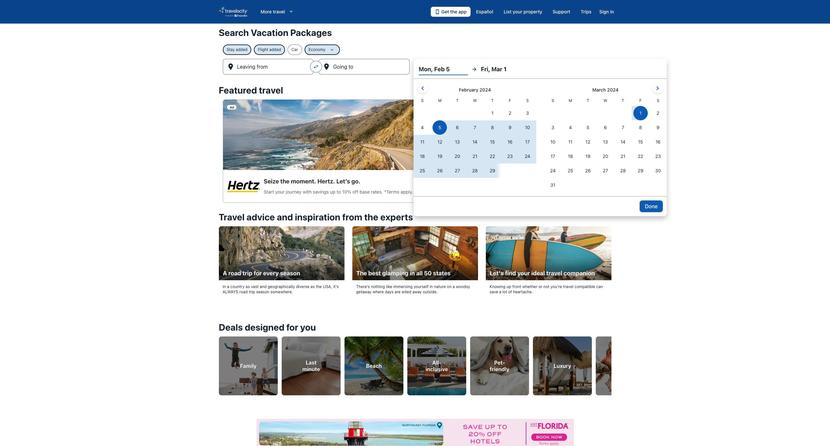 Task type: describe. For each thing, give the bounding box(es) containing it.
download the app button image
[[435, 9, 440, 14]]

previous image
[[215, 360, 223, 368]]

swap origin and destination values image
[[313, 64, 319, 70]]

next image
[[608, 360, 615, 368]]

previous month image
[[419, 84, 427, 92]]



Task type: locate. For each thing, give the bounding box(es) containing it.
featured travel region
[[215, 81, 615, 208]]

main content
[[0, 24, 830, 446]]

travel advice and inspiration from the experts region
[[215, 208, 615, 307]]

next month image
[[654, 84, 662, 92]]

travelocity logo image
[[219, 7, 248, 17]]



Task type: vqa. For each thing, say whether or not it's contained in the screenshot.
SHOW PREVIOUS IMAGE FOR RESIDENCE INN BY MARRIOTT SEATTLE UNIVERSITY DISTRICT
no



